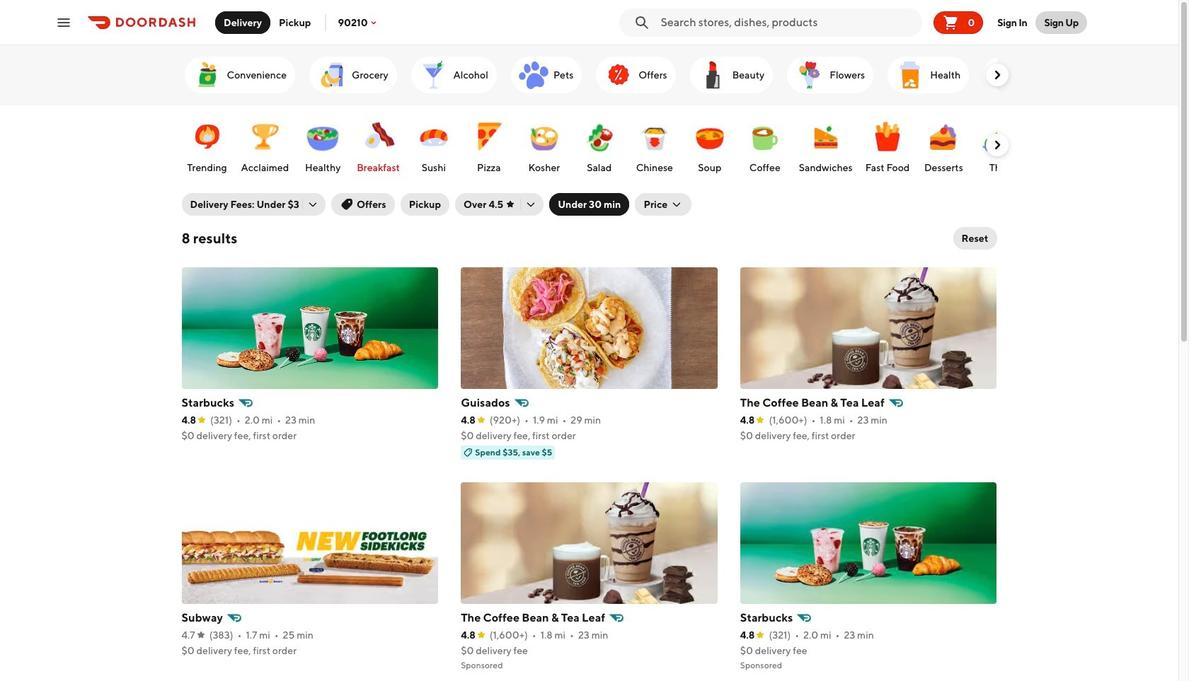 Task type: locate. For each thing, give the bounding box(es) containing it.
1 vertical spatial next button of carousel image
[[990, 138, 1004, 152]]

open menu image
[[55, 14, 72, 31]]

grocery image
[[315, 58, 349, 92]]

2 next button of carousel image from the top
[[990, 138, 1004, 152]]

alcohol image
[[417, 58, 451, 92]]

offers image
[[602, 58, 636, 92]]

flowers image
[[793, 58, 827, 92]]

beauty image
[[696, 58, 730, 92]]

home image
[[989, 58, 1023, 92]]

1 next button of carousel image from the top
[[990, 68, 1004, 82]]

0 vertical spatial next button of carousel image
[[990, 68, 1004, 82]]

next button of carousel image
[[990, 68, 1004, 82], [990, 138, 1004, 152]]

health image
[[894, 58, 928, 92]]



Task type: describe. For each thing, give the bounding box(es) containing it.
convenience image
[[190, 58, 224, 92]]

Store search: begin typing to search for stores available on DoorDash text field
[[661, 15, 917, 30]]

pets image
[[517, 58, 551, 92]]



Task type: vqa. For each thing, say whether or not it's contained in the screenshot.
"Store search: begin typing to search for stores available on DoorDash" text field
yes



